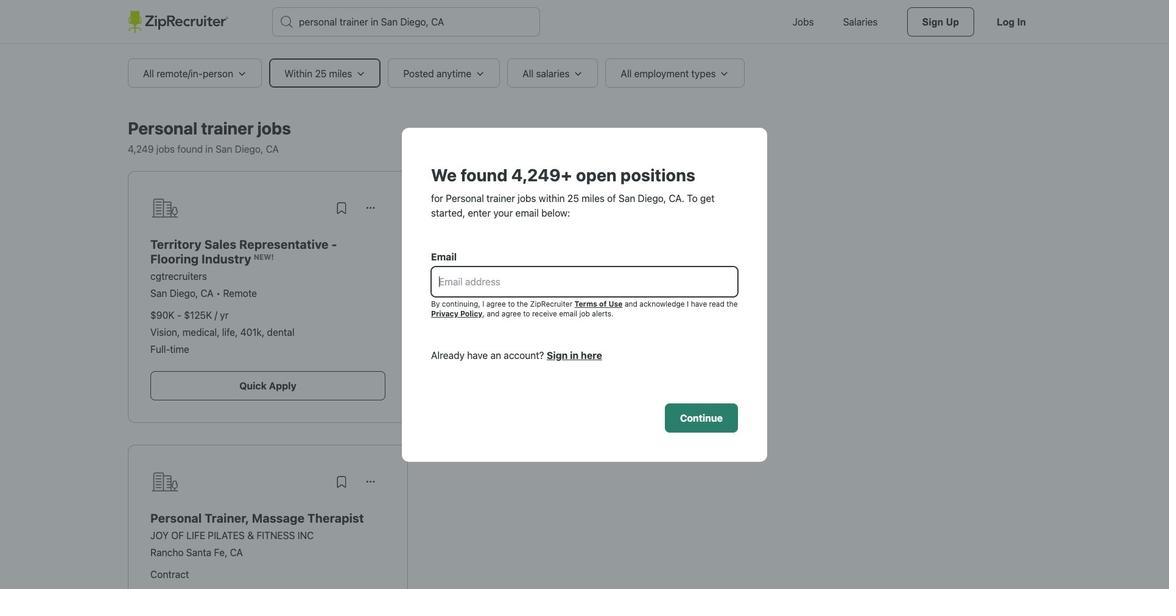 Task type: vqa. For each thing, say whether or not it's contained in the screenshot.
Personal Trainer, Massage Therapist element
yes



Task type: locate. For each thing, give the bounding box(es) containing it.
1 vertical spatial save job for later image
[[334, 475, 349, 490]]

job card menu element
[[356, 207, 386, 217], [356, 481, 386, 492]]

1 vertical spatial job card menu element
[[356, 481, 386, 492]]

0 vertical spatial job card menu element
[[356, 207, 386, 217]]

1 job card menu element from the top
[[356, 207, 386, 217]]

2 job card menu element from the top
[[356, 481, 386, 492]]

job card menu element for first save job for later image from the bottom
[[356, 481, 386, 492]]

save job for later image
[[334, 201, 349, 216], [334, 475, 349, 490]]

0 vertical spatial save job for later image
[[334, 201, 349, 216]]



Task type: describe. For each thing, give the bounding box(es) containing it.
Email address text field
[[432, 267, 738, 296]]

2 save job for later image from the top
[[334, 475, 349, 490]]

ziprecruiter image
[[128, 11, 228, 33]]

main element
[[128, 0, 1042, 44]]

we found 4,249+ open positions dialog
[[0, 0, 1170, 590]]

job card menu element for first save job for later image from the top
[[356, 207, 386, 217]]

personal trainer, massage therapist element
[[150, 512, 386, 526]]

Search job title or keyword search field
[[273, 8, 540, 36]]

1 save job for later image from the top
[[334, 201, 349, 216]]



